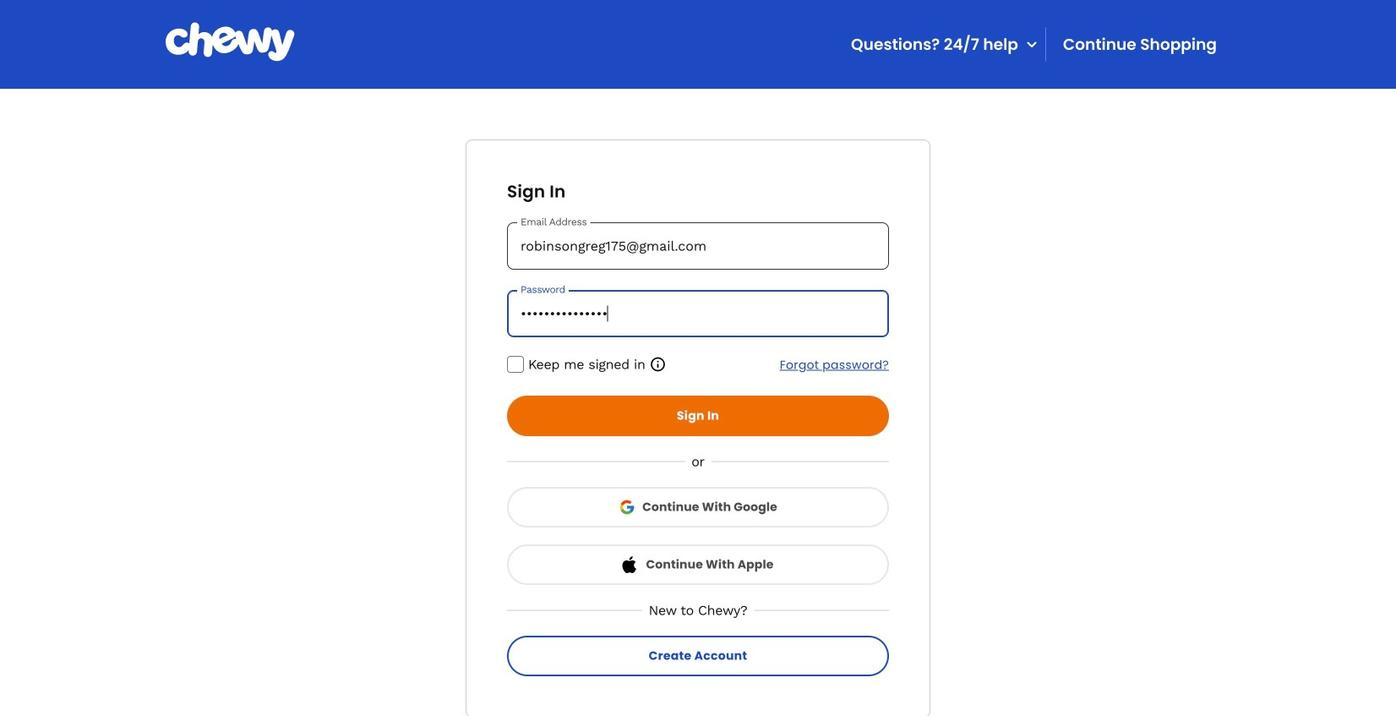 Task type: locate. For each thing, give the bounding box(es) containing it.
None email field
[[507, 222, 890, 270]]

chewy logo image
[[166, 22, 295, 61]]

None password field
[[507, 290, 890, 337]]



Task type: describe. For each thing, give the bounding box(es) containing it.
more info image
[[650, 356, 667, 373]]



Task type: vqa. For each thing, say whether or not it's contained in the screenshot.
may inside the *WAITING PERIODS VARY BY STATE, AND ACCIDENT WAITING PERIODS MAY NOT APPLY. PLEASE REFER TO YOUR POLICY DOCUMENTS OR CONTACT US AT 1-800-672-4399 FOR YOUR STATE-SPECIFIC PROVISIONS.
no



